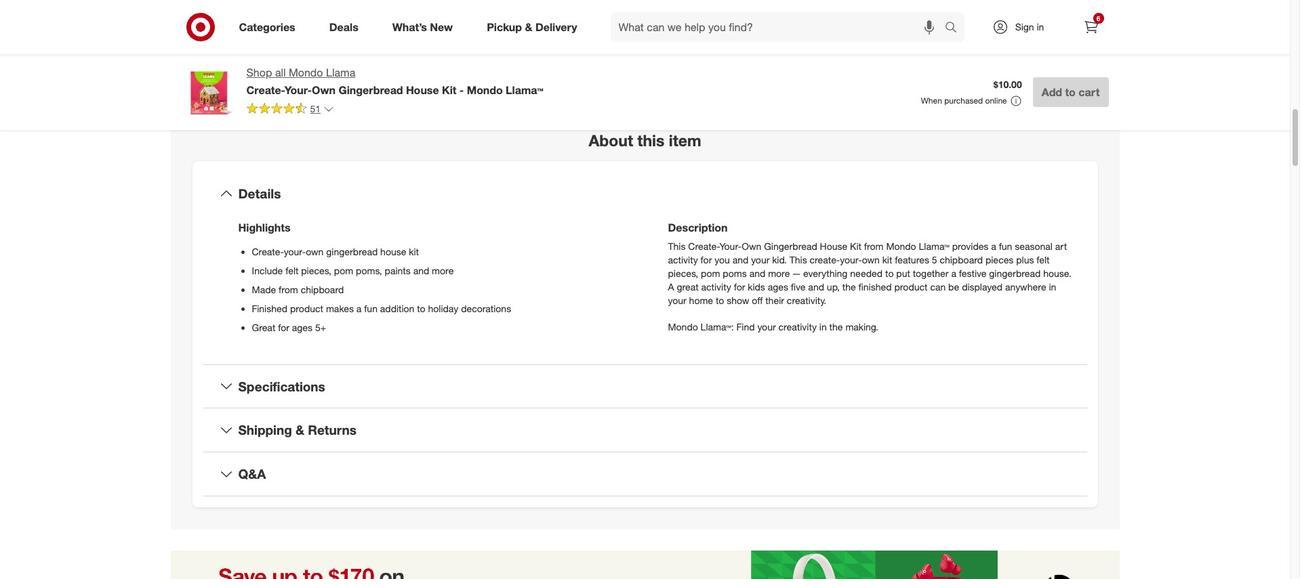 Task type: describe. For each thing, give the bounding box(es) containing it.
0 horizontal spatial product
[[290, 303, 323, 314]]

show more images button
[[350, 68, 461, 98]]

6
[[1097, 14, 1100, 22]]

include felt pieces, pom poms, paints and more
[[252, 265, 454, 276]]

your- inside this create-your-own gingerbread house kit from mondo llama™ provides a fun seasonal art activity for you and your kid. this create-your-own kit features 5 chipboard pieces plus felt pieces, pom poms and more — everything needed to put together a festive gingerbread house. a great activity for kids ages five and up, the finished product can be displayed anywhere in your home to show off their creativity.
[[720, 240, 742, 252]]

llama
[[326, 66, 355, 79]]

shipping
[[238, 423, 292, 438]]

to left show
[[716, 295, 724, 306]]

house
[[380, 246, 406, 257]]

2 vertical spatial a
[[356, 303, 362, 314]]

1 vertical spatial activity
[[701, 281, 731, 293]]

pickup & delivery link
[[475, 12, 594, 42]]

and right paints
[[413, 265, 429, 276]]

returns
[[308, 423, 357, 438]]

categories
[[239, 20, 295, 34]]

0 horizontal spatial pieces,
[[301, 265, 331, 276]]

great
[[677, 281, 699, 293]]

when
[[921, 96, 942, 106]]

online
[[985, 96, 1007, 106]]

search button
[[939, 12, 971, 45]]

this create-your-own gingerbread house kit from mondo llama™ provides a fun seasonal art activity for you and your kid. this create-your-own kit features 5 chipboard pieces plus felt pieces, pom poms and more — everything needed to put together a festive gingerbread house. a great activity for kids ages five and up, the finished product can be displayed anywhere in your home to show off their creativity.
[[668, 240, 1072, 306]]

sign in
[[1015, 21, 1044, 33]]

finished product makes a fun addition to holiday decorations
[[252, 303, 511, 314]]

deals link
[[318, 12, 375, 42]]

51
[[310, 103, 321, 114]]

gingerbread inside this create-your-own gingerbread house kit from mondo llama™ provides a fun seasonal art activity for you and your kid. this create-your-own kit features 5 chipboard pieces plus felt pieces, pom poms and more — everything needed to put together a festive gingerbread house. a great activity for kids ages five and up, the finished product can be displayed anywhere in your home to show off their creativity.
[[764, 240, 817, 252]]

search
[[939, 21, 971, 35]]

1 vertical spatial advertisement region
[[171, 551, 1120, 580]]

2 vertical spatial for
[[278, 322, 289, 333]]

details
[[238, 186, 281, 201]]

5
[[932, 254, 937, 265]]

a
[[668, 281, 674, 293]]

put
[[896, 267, 910, 279]]

mondo right -
[[467, 83, 503, 97]]

when purchased online
[[921, 96, 1007, 106]]

kit inside this create-your-own gingerbread house kit from mondo llama™ provides a fun seasonal art activity for you and your kid. this create-your-own kit features 5 chipboard pieces plus felt pieces, pom poms and more — everything needed to put together a festive gingerbread house. a great activity for kids ages five and up, the finished product can be displayed anywhere in your home to show off their creativity.
[[850, 240, 862, 252]]

create- inside shop all mondo llama create-your-own gingerbread house kit - mondo llama™
[[246, 83, 285, 97]]

own inside shop all mondo llama create-your-own gingerbread house kit - mondo llama™
[[312, 83, 336, 97]]

together
[[913, 267, 949, 279]]

kit inside this create-your-own gingerbread house kit from mondo llama™ provides a fun seasonal art activity for you and your kid. this create-your-own kit features 5 chipboard pieces plus felt pieces, pom poms and more — everything needed to put together a festive gingerbread house. a great activity for kids ages five and up, the finished product can be displayed anywhere in your home to show off their creativity.
[[882, 254, 892, 265]]

needed
[[850, 267, 883, 279]]

-
[[460, 83, 464, 97]]

addition
[[380, 303, 414, 314]]

llama™:
[[701, 322, 734, 333]]

0 vertical spatial a
[[991, 240, 996, 252]]

everything
[[803, 267, 848, 279]]

2 vertical spatial your
[[758, 322, 776, 333]]

creativity
[[779, 322, 817, 333]]

create-your-own gingerbread house kit - mondo llama&#8482;, 4 of 10 image
[[181, 0, 400, 58]]

0 vertical spatial activity
[[668, 254, 698, 265]]

q&a button
[[203, 453, 1087, 496]]

create-your-own gingerbread house kit
[[252, 246, 419, 257]]

to left put on the right top of page
[[885, 267, 894, 279]]

their
[[766, 295, 784, 306]]

pickup & delivery
[[487, 20, 577, 34]]

add
[[1042, 85, 1062, 99]]

pieces
[[986, 254, 1014, 265]]

image gallery element
[[181, 0, 629, 98]]

made
[[252, 284, 276, 295]]

1 horizontal spatial this
[[790, 254, 807, 265]]

art
[[1055, 240, 1067, 252]]

makes
[[326, 303, 354, 314]]

anywhere
[[1005, 281, 1046, 293]]

include
[[252, 265, 283, 276]]

What can we help you find? suggestions appear below search field
[[611, 12, 948, 42]]

kids
[[748, 281, 765, 293]]

$10.00
[[994, 79, 1022, 90]]

delivery
[[536, 20, 577, 34]]

fun inside this create-your-own gingerbread house kit from mondo llama™ provides a fun seasonal art activity for you and your kid. this create-your-own kit features 5 chipboard pieces plus felt pieces, pom poms and more — everything needed to put together a festive gingerbread house. a great activity for kids ages five and up, the finished product can be displayed anywhere in your home to show off their creativity.
[[999, 240, 1012, 252]]

images
[[417, 77, 452, 90]]

1 horizontal spatial a
[[951, 267, 956, 279]]

plus
[[1016, 254, 1034, 265]]

up,
[[827, 281, 840, 293]]

poms
[[723, 267, 747, 279]]

0 vertical spatial this
[[668, 240, 686, 252]]

show
[[358, 77, 386, 90]]

about
[[589, 131, 633, 150]]

mondo right the all
[[289, 66, 323, 79]]

show more images
[[358, 77, 452, 90]]

shipping & returns button
[[203, 409, 1087, 452]]

51 link
[[246, 102, 334, 118]]

this
[[638, 131, 665, 150]]

item
[[669, 131, 701, 150]]

add to cart
[[1042, 85, 1100, 99]]

create- up the include
[[252, 246, 284, 257]]

mondo inside this create-your-own gingerbread house kit from mondo llama™ provides a fun seasonal art activity for you and your kid. this create-your-own kit features 5 chipboard pieces plus felt pieces, pom poms and more — everything needed to put together a festive gingerbread house. a great activity for kids ages five and up, the finished product can be displayed anywhere in your home to show off their creativity.
[[886, 240, 916, 252]]

0 vertical spatial in
[[1037, 21, 1044, 33]]

0 horizontal spatial pom
[[334, 265, 353, 276]]

specifications button
[[203, 365, 1087, 408]]

create-
[[810, 254, 840, 265]]

0 vertical spatial gingerbread
[[326, 246, 378, 257]]

pickup
[[487, 20, 522, 34]]

kid.
[[772, 254, 787, 265]]

product inside this create-your-own gingerbread house kit from mondo llama™ provides a fun seasonal art activity for you and your kid. this create-your-own kit features 5 chipboard pieces plus felt pieces, pom poms and more — everything needed to put together a festive gingerbread house. a great activity for kids ages five and up, the finished product can be displayed anywhere in your home to show off their creativity.
[[895, 281, 928, 293]]

off
[[752, 295, 763, 306]]

add to cart button
[[1033, 77, 1109, 107]]

0 horizontal spatial felt
[[286, 265, 299, 276]]

0 vertical spatial advertisement region
[[661, 21, 1109, 72]]

cart
[[1079, 85, 1100, 99]]

features
[[895, 254, 929, 265]]

sign
[[1015, 21, 1034, 33]]

1 vertical spatial for
[[734, 281, 745, 293]]

& for shipping
[[296, 423, 304, 438]]

can
[[930, 281, 946, 293]]

holiday
[[428, 303, 458, 314]]

provides
[[952, 240, 989, 252]]

more inside button
[[389, 77, 414, 90]]

chipboard inside this create-your-own gingerbread house kit from mondo llama™ provides a fun seasonal art activity for you and your kid. this create-your-own kit features 5 chipboard pieces plus felt pieces, pom poms and more — everything needed to put together a festive gingerbread house. a great activity for kids ages five and up, the finished product can be displayed anywhere in your home to show off their creativity.
[[940, 254, 983, 265]]

show
[[727, 295, 749, 306]]



Task type: locate. For each thing, give the bounding box(es) containing it.
0 horizontal spatial kit
[[409, 246, 419, 257]]

this up —
[[790, 254, 807, 265]]

for left you
[[701, 254, 712, 265]]

kit left features
[[882, 254, 892, 265]]

0 vertical spatial gingerbread
[[339, 83, 403, 97]]

pom down the create-your-own gingerbread house kit
[[334, 265, 353, 276]]

0 vertical spatial your-
[[284, 83, 312, 97]]

kit up needed
[[850, 240, 862, 252]]

house
[[406, 83, 439, 97], [820, 240, 848, 252]]

1 vertical spatial a
[[951, 267, 956, 279]]

house inside this create-your-own gingerbread house kit from mondo llama™ provides a fun seasonal art activity for you and your kid. this create-your-own kit features 5 chipboard pieces plus felt pieces, pom poms and more — everything needed to put together a festive gingerbread house. a great activity for kids ages five and up, the finished product can be displayed anywhere in your home to show off their creativity.
[[820, 240, 848, 252]]

& inside dropdown button
[[296, 423, 304, 438]]

1 horizontal spatial own
[[862, 254, 880, 265]]

your- up needed
[[840, 254, 862, 265]]

1 horizontal spatial gingerbread
[[989, 267, 1041, 279]]

0 horizontal spatial fun
[[364, 303, 378, 314]]

to
[[1065, 85, 1076, 99], [885, 267, 894, 279], [716, 295, 724, 306], [417, 303, 426, 314]]

pom inside this create-your-own gingerbread house kit from mondo llama™ provides a fun seasonal art activity for you and your kid. this create-your-own kit features 5 chipboard pieces plus felt pieces, pom poms and more — everything needed to put together a festive gingerbread house. a great activity for kids ages five and up, the finished product can be displayed anywhere in your home to show off their creativity.
[[701, 267, 720, 279]]

0 vertical spatial llama™
[[506, 83, 544, 97]]

in inside this create-your-own gingerbread house kit from mondo llama™ provides a fun seasonal art activity for you and your kid. this create-your-own kit features 5 chipboard pieces plus felt pieces, pom poms and more — everything needed to put together a festive gingerbread house. a great activity for kids ages five and up, the finished product can be displayed anywhere in your home to show off their creativity.
[[1049, 281, 1056, 293]]

llama™ inside shop all mondo llama create-your-own gingerbread house kit - mondo llama™
[[506, 83, 544, 97]]

activity
[[668, 254, 698, 265], [701, 281, 731, 293]]

gingerbread up include felt pieces, pom poms, paints and more
[[326, 246, 378, 257]]

0 vertical spatial your
[[751, 254, 770, 265]]

festive
[[959, 267, 987, 279]]

a up 'pieces'
[[991, 240, 996, 252]]

displayed
[[962, 281, 1003, 293]]

own up poms
[[742, 240, 762, 252]]

1 horizontal spatial fun
[[999, 240, 1012, 252]]

0 vertical spatial kit
[[442, 83, 457, 97]]

five
[[791, 281, 806, 293]]

your- up the 51 link
[[284, 83, 312, 97]]

more down kid.
[[768, 267, 790, 279]]

1 vertical spatial your
[[668, 295, 687, 306]]

your left kid.
[[751, 254, 770, 265]]

you
[[715, 254, 730, 265]]

1 horizontal spatial from
[[864, 240, 884, 252]]

gingerbread inside shop all mondo llama create-your-own gingerbread house kit - mondo llama™
[[339, 83, 403, 97]]

& for pickup
[[525, 20, 532, 34]]

1 vertical spatial from
[[279, 284, 298, 295]]

shop all mondo llama create-your-own gingerbread house kit - mondo llama™
[[246, 66, 544, 97]]

own
[[306, 246, 324, 257], [862, 254, 880, 265]]

details button
[[203, 172, 1087, 215]]

ages left 5+ at the bottom of page
[[292, 322, 313, 333]]

& right pickup
[[525, 20, 532, 34]]

your right find
[[758, 322, 776, 333]]

1 vertical spatial chipboard
[[301, 284, 344, 295]]

0 horizontal spatial activity
[[668, 254, 698, 265]]

great for ages 5+
[[252, 322, 326, 333]]

gingerbread down llama
[[339, 83, 403, 97]]

1 vertical spatial ages
[[292, 322, 313, 333]]

1 vertical spatial llama™
[[919, 240, 950, 252]]

kit
[[442, 83, 457, 97], [850, 240, 862, 252]]

own up 51
[[312, 83, 336, 97]]

image of create-your-own gingerbread house kit - mondo llama™ image
[[181, 65, 236, 119]]

house left -
[[406, 83, 439, 97]]

house inside shop all mondo llama create-your-own gingerbread house kit - mondo llama™
[[406, 83, 439, 97]]

in
[[1037, 21, 1044, 33], [1049, 281, 1056, 293], [819, 322, 827, 333]]

new
[[430, 20, 453, 34]]

0 horizontal spatial house
[[406, 83, 439, 97]]

pieces, inside this create-your-own gingerbread house kit from mondo llama™ provides a fun seasonal art activity for you and your kid. this create-your-own kit features 5 chipboard pieces plus felt pieces, pom poms and more — everything needed to put together a festive gingerbread house. a great activity for kids ages five and up, the finished product can be displayed anywhere in your home to show off their creativity.
[[668, 267, 698, 279]]

ages
[[768, 281, 788, 293], [292, 322, 313, 333]]

0 horizontal spatial kit
[[442, 83, 457, 97]]

gingerbread
[[339, 83, 403, 97], [764, 240, 817, 252]]

create- down description
[[688, 240, 720, 252]]

—
[[793, 267, 801, 279]]

1 horizontal spatial for
[[701, 254, 712, 265]]

1 horizontal spatial &
[[525, 20, 532, 34]]

1 vertical spatial kit
[[850, 240, 862, 252]]

chipboard
[[940, 254, 983, 265], [301, 284, 344, 295]]

to inside button
[[1065, 85, 1076, 99]]

felt
[[1037, 254, 1050, 265], [286, 265, 299, 276]]

categories link
[[227, 12, 312, 42]]

product down made from chipboard
[[290, 303, 323, 314]]

2 horizontal spatial for
[[734, 281, 745, 293]]

own inside this create-your-own gingerbread house kit from mondo llama™ provides a fun seasonal art activity for you and your kid. this create-your-own kit features 5 chipboard pieces plus felt pieces, pom poms and more — everything needed to put together a festive gingerbread house. a great activity for kids ages five and up, the finished product can be displayed anywhere in your home to show off their creativity.
[[862, 254, 880, 265]]

& left returns at the bottom of the page
[[296, 423, 304, 438]]

photo from avrillavigne92, 5 of 10 image
[[410, 0, 629, 58]]

pom down you
[[701, 267, 720, 279]]

0 horizontal spatial gingerbread
[[339, 83, 403, 97]]

advertisement region
[[661, 21, 1109, 72], [171, 551, 1120, 580]]

in right sign
[[1037, 21, 1044, 33]]

house up "create-"
[[820, 240, 848, 252]]

llama™ up the 5
[[919, 240, 950, 252]]

mondo up features
[[886, 240, 916, 252]]

shop
[[246, 66, 272, 79]]

gingerbread up kid.
[[764, 240, 817, 252]]

1 horizontal spatial pom
[[701, 267, 720, 279]]

a
[[991, 240, 996, 252], [951, 267, 956, 279], [356, 303, 362, 314]]

for up show
[[734, 281, 745, 293]]

and up poms
[[733, 254, 749, 265]]

6 link
[[1076, 12, 1106, 42]]

felt inside this create-your-own gingerbread house kit from mondo llama™ provides a fun seasonal art activity for you and your kid. this create-your-own kit features 5 chipboard pieces plus felt pieces, pom poms and more — everything needed to put together a festive gingerbread house. a great activity for kids ages five and up, the finished product can be displayed anywhere in your home to show off their creativity.
[[1037, 254, 1050, 265]]

more up holiday
[[432, 265, 454, 276]]

0 horizontal spatial your-
[[284, 246, 306, 257]]

0 vertical spatial for
[[701, 254, 712, 265]]

1 vertical spatial gingerbread
[[989, 267, 1041, 279]]

home
[[689, 295, 713, 306]]

the left the making.
[[830, 322, 843, 333]]

specifications
[[238, 379, 325, 394]]

0 vertical spatial &
[[525, 20, 532, 34]]

seasonal
[[1015, 240, 1053, 252]]

paints
[[385, 265, 411, 276]]

this
[[668, 240, 686, 252], [790, 254, 807, 265]]

2 horizontal spatial more
[[768, 267, 790, 279]]

create- down shop
[[246, 83, 285, 97]]

1 horizontal spatial product
[[895, 281, 928, 293]]

from up needed
[[864, 240, 884, 252]]

0 vertical spatial the
[[842, 281, 856, 293]]

mondo
[[289, 66, 323, 79], [467, 83, 503, 97], [886, 240, 916, 252], [668, 322, 698, 333]]

to left holiday
[[417, 303, 426, 314]]

q&a
[[238, 466, 266, 482]]

for
[[701, 254, 712, 265], [734, 281, 745, 293], [278, 322, 289, 333]]

and down everything
[[808, 281, 824, 293]]

0 horizontal spatial for
[[278, 322, 289, 333]]

activity up home
[[701, 281, 731, 293]]

0 horizontal spatial from
[[279, 284, 298, 295]]

own up needed
[[862, 254, 880, 265]]

sign in link
[[981, 12, 1065, 42]]

0 vertical spatial product
[[895, 281, 928, 293]]

1 horizontal spatial llama™
[[919, 240, 950, 252]]

0 vertical spatial from
[[864, 240, 884, 252]]

0 vertical spatial fun
[[999, 240, 1012, 252]]

mondo down home
[[668, 322, 698, 333]]

kit left -
[[442, 83, 457, 97]]

what's new
[[392, 20, 453, 34]]

1 horizontal spatial activity
[[701, 281, 731, 293]]

llama™ inside this create-your-own gingerbread house kit from mondo llama™ provides a fun seasonal art activity for you and your kid. this create-your-own kit features 5 chipboard pieces plus felt pieces, pom poms and more — everything needed to put together a festive gingerbread house. a great activity for kids ages five and up, the finished product can be displayed anywhere in your home to show off their creativity.
[[919, 240, 950, 252]]

1 horizontal spatial your-
[[720, 240, 742, 252]]

1 horizontal spatial gingerbread
[[764, 240, 817, 252]]

made from chipboard
[[252, 284, 344, 295]]

1 vertical spatial your-
[[720, 240, 742, 252]]

1 vertical spatial gingerbread
[[764, 240, 817, 252]]

0 vertical spatial house
[[406, 83, 439, 97]]

create-
[[246, 83, 285, 97], [688, 240, 720, 252], [252, 246, 284, 257]]

pieces,
[[301, 265, 331, 276], [668, 267, 698, 279]]

and
[[733, 254, 749, 265], [413, 265, 429, 276], [750, 267, 766, 279], [808, 281, 824, 293]]

0 horizontal spatial own
[[312, 83, 336, 97]]

create- inside this create-your-own gingerbread house kit from mondo llama™ provides a fun seasonal art activity for you and your kid. this create-your-own kit features 5 chipboard pieces plus felt pieces, pom poms and more — everything needed to put together a festive gingerbread house. a great activity for kids ages five and up, the finished product can be displayed anywhere in your home to show off their creativity.
[[688, 240, 720, 252]]

ages inside this create-your-own gingerbread house kit from mondo llama™ provides a fun seasonal art activity for you and your kid. this create-your-own kit features 5 chipboard pieces plus felt pieces, pom poms and more — everything needed to put together a festive gingerbread house. a great activity for kids ages five and up, the finished product can be displayed anywhere in your home to show off their creativity.
[[768, 281, 788, 293]]

product down put on the right top of page
[[895, 281, 928, 293]]

in right creativity
[[819, 322, 827, 333]]

your- up made from chipboard
[[284, 246, 306, 257]]

gingerbread inside this create-your-own gingerbread house kit from mondo llama™ provides a fun seasonal art activity for you and your kid. this create-your-own kit features 5 chipboard pieces plus felt pieces, pom poms and more — everything needed to put together a festive gingerbread house. a great activity for kids ages five and up, the finished product can be displayed anywhere in your home to show off their creativity.
[[989, 267, 1041, 279]]

1 horizontal spatial your-
[[840, 254, 862, 265]]

kit
[[409, 246, 419, 257], [882, 254, 892, 265]]

0 horizontal spatial your-
[[284, 83, 312, 97]]

1 vertical spatial fun
[[364, 303, 378, 314]]

ages up their
[[768, 281, 788, 293]]

1 horizontal spatial ages
[[768, 281, 788, 293]]

0 horizontal spatial more
[[389, 77, 414, 90]]

own up made from chipboard
[[306, 246, 324, 257]]

to right add
[[1065, 85, 1076, 99]]

your
[[751, 254, 770, 265], [668, 295, 687, 306], [758, 322, 776, 333]]

gingerbread down plus
[[989, 267, 1041, 279]]

a right makes
[[356, 303, 362, 314]]

kit right house
[[409, 246, 419, 257]]

find
[[737, 322, 755, 333]]

0 vertical spatial ages
[[768, 281, 788, 293]]

1 horizontal spatial chipboard
[[940, 254, 983, 265]]

&
[[525, 20, 532, 34], [296, 423, 304, 438]]

1 horizontal spatial felt
[[1037, 254, 1050, 265]]

0 horizontal spatial ages
[[292, 322, 313, 333]]

fun up 'pieces'
[[999, 240, 1012, 252]]

and up kids
[[750, 267, 766, 279]]

1 vertical spatial house
[[820, 240, 848, 252]]

creativity.
[[787, 295, 826, 306]]

1 horizontal spatial pieces,
[[668, 267, 698, 279]]

1 vertical spatial in
[[1049, 281, 1056, 293]]

your- inside shop all mondo llama create-your-own gingerbread house kit - mondo llama™
[[284, 83, 312, 97]]

pieces, up made from chipboard
[[301, 265, 331, 276]]

1 horizontal spatial kit
[[850, 240, 862, 252]]

felt down seasonal
[[1037, 254, 1050, 265]]

mondo llama™: find your creativity in the making.
[[668, 322, 879, 333]]

a up be
[[951, 267, 956, 279]]

your- up you
[[720, 240, 742, 252]]

house.
[[1043, 267, 1072, 279]]

own inside this create-your-own gingerbread house kit from mondo llama™ provides a fun seasonal art activity for you and your kid. this create-your-own kit features 5 chipboard pieces plus felt pieces, pom poms and more — everything needed to put together a festive gingerbread house. a great activity for kids ages five and up, the finished product can be displayed anywhere in your home to show off their creativity.
[[742, 240, 762, 252]]

the inside this create-your-own gingerbread house kit from mondo llama™ provides a fun seasonal art activity for you and your kid. this create-your-own kit features 5 chipboard pieces plus felt pieces, pom poms and more — everything needed to put together a festive gingerbread house. a great activity for kids ages five and up, the finished product can be displayed anywhere in your home to show off their creativity.
[[842, 281, 856, 293]]

0 horizontal spatial chipboard
[[301, 284, 344, 295]]

own
[[312, 83, 336, 97], [742, 240, 762, 252]]

from right made
[[279, 284, 298, 295]]

kit inside shop all mondo llama create-your-own gingerbread house kit - mondo llama™
[[442, 83, 457, 97]]

activity up great
[[668, 254, 698, 265]]

poms,
[[356, 265, 382, 276]]

2 horizontal spatial a
[[991, 240, 996, 252]]

1 vertical spatial own
[[742, 240, 762, 252]]

0 horizontal spatial in
[[819, 322, 827, 333]]

this down description
[[668, 240, 686, 252]]

in down house.
[[1049, 281, 1056, 293]]

0 horizontal spatial llama™
[[506, 83, 544, 97]]

felt up made from chipboard
[[286, 265, 299, 276]]

sponsored
[[1069, 74, 1109, 84]]

description
[[668, 221, 728, 234]]

0 horizontal spatial gingerbread
[[326, 246, 378, 257]]

chipboard down provides
[[940, 254, 983, 265]]

your down a in the right of the page
[[668, 295, 687, 306]]

pom
[[334, 265, 353, 276], [701, 267, 720, 279]]

1 horizontal spatial house
[[820, 240, 848, 252]]

deals
[[329, 20, 358, 34]]

0 horizontal spatial a
[[356, 303, 362, 314]]

0 vertical spatial chipboard
[[940, 254, 983, 265]]

highlights
[[238, 221, 290, 234]]

1 vertical spatial &
[[296, 423, 304, 438]]

1 horizontal spatial more
[[432, 265, 454, 276]]

the right up,
[[842, 281, 856, 293]]

0 horizontal spatial &
[[296, 423, 304, 438]]

pieces, up great
[[668, 267, 698, 279]]

1 horizontal spatial own
[[742, 240, 762, 252]]

more inside this create-your-own gingerbread house kit from mondo llama™ provides a fun seasonal art activity for you and your kid. this create-your-own kit features 5 chipboard pieces plus felt pieces, pom poms and more — everything needed to put together a festive gingerbread house. a great activity for kids ages five and up, the finished product can be displayed anywhere in your home to show off their creativity.
[[768, 267, 790, 279]]

your- inside this create-your-own gingerbread house kit from mondo llama™ provides a fun seasonal art activity for you and your kid. this create-your-own kit features 5 chipboard pieces plus felt pieces, pom poms and more — everything needed to put together a festive gingerbread house. a great activity for kids ages five and up, the finished product can be displayed anywhere in your home to show off their creativity.
[[840, 254, 862, 265]]

1 vertical spatial product
[[290, 303, 323, 314]]

purchased
[[944, 96, 983, 106]]

finished
[[859, 281, 892, 293]]

the
[[842, 281, 856, 293], [830, 322, 843, 333]]

about this item
[[589, 131, 701, 150]]

be
[[949, 281, 959, 293]]

0 horizontal spatial own
[[306, 246, 324, 257]]

2 vertical spatial in
[[819, 322, 827, 333]]

for right great
[[278, 322, 289, 333]]

making.
[[846, 322, 879, 333]]

2 horizontal spatial in
[[1049, 281, 1056, 293]]

chipboard up makes
[[301, 284, 344, 295]]

from inside this create-your-own gingerbread house kit from mondo llama™ provides a fun seasonal art activity for you and your kid. this create-your-own kit features 5 chipboard pieces plus felt pieces, pom poms and more — everything needed to put together a festive gingerbread house. a great activity for kids ages five and up, the finished product can be displayed anywhere in your home to show off their creativity.
[[864, 240, 884, 252]]

1 vertical spatial the
[[830, 322, 843, 333]]

1 horizontal spatial kit
[[882, 254, 892, 265]]

what's
[[392, 20, 427, 34]]

1 horizontal spatial in
[[1037, 21, 1044, 33]]

5+
[[315, 322, 326, 333]]

great
[[252, 322, 275, 333]]

llama™ down the photo from avrillavigne92, 5 of 10
[[506, 83, 544, 97]]

0 horizontal spatial this
[[668, 240, 686, 252]]

0 vertical spatial own
[[312, 83, 336, 97]]

more right show
[[389, 77, 414, 90]]

fun left addition
[[364, 303, 378, 314]]

1 vertical spatial this
[[790, 254, 807, 265]]



Task type: vqa. For each thing, say whether or not it's contained in the screenshot.
fun to the left
yes



